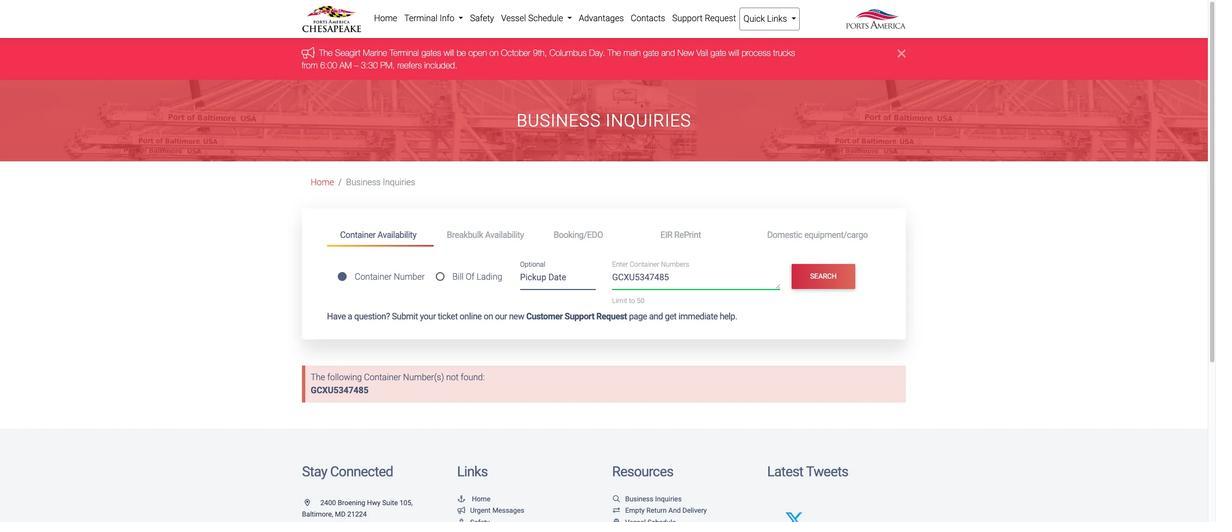 Task type: vqa. For each thing, say whether or not it's contained in the screenshot.
Our
yes



Task type: describe. For each thing, give the bounding box(es) containing it.
process
[[742, 48, 771, 58]]

customer
[[526, 312, 563, 322]]

lading
[[477, 272, 502, 282]]

help.
[[720, 312, 737, 322]]

1 horizontal spatial business
[[517, 110, 601, 131]]

tweets
[[806, 464, 848, 480]]

eir reprint link
[[647, 225, 754, 245]]

schedule
[[528, 13, 563, 23]]

urgent messages
[[470, 507, 524, 515]]

the following container number(s) not found: gcxu5347485
[[311, 373, 485, 396]]

delivery
[[683, 507, 707, 515]]

search image
[[612, 497, 621, 504]]

0 vertical spatial home
[[374, 13, 397, 23]]

latest tweets
[[767, 464, 848, 480]]

1 will from the left
[[444, 48, 455, 58]]

vessel schedule
[[501, 13, 565, 23]]

md
[[335, 511, 346, 519]]

baltimore,
[[302, 511, 333, 519]]

the seagirt marine terminal gates will be open on october 9th, columbus day. the main gate and new vail gate will process trucks from 6:00 am – 3:30 pm, reefers included. alert
[[0, 38, 1208, 80]]

gates
[[422, 48, 442, 58]]

bullhorn image
[[302, 47, 319, 59]]

availability for container availability
[[378, 230, 416, 240]]

and inside 'the seagirt marine terminal gates will be open on october 9th, columbus day. the main gate and new vail gate will process trucks from 6:00 am – 3:30 pm, reefers included.'
[[662, 48, 675, 58]]

0 vertical spatial business inquiries
[[517, 110, 691, 131]]

–
[[354, 60, 359, 70]]

bill of lading
[[452, 272, 502, 282]]

1 vertical spatial on
[[484, 312, 493, 322]]

21224
[[347, 511, 367, 519]]

2400 broening hwy suite 105, baltimore, md 21224
[[302, 499, 413, 519]]

contacts link
[[627, 8, 669, 29]]

2 vertical spatial home
[[472, 496, 491, 504]]

terminal inside 'the seagirt marine terminal gates will be open on october 9th, columbus day. the main gate and new vail gate will process trucks from 6:00 am – 3:30 pm, reefers included.'
[[390, 48, 419, 58]]

50
[[637, 297, 645, 305]]

2400
[[320, 499, 336, 508]]

support request
[[672, 13, 736, 23]]

container availability link
[[327, 225, 434, 247]]

6:00
[[320, 60, 337, 70]]

marine
[[363, 48, 388, 58]]

anchor image
[[457, 497, 466, 504]]

close image
[[898, 47, 906, 60]]

suite
[[382, 499, 398, 508]]

urgent
[[470, 507, 491, 515]]

domestic equipment/cargo link
[[754, 225, 881, 245]]

3:30
[[361, 60, 378, 70]]

0 horizontal spatial home
[[311, 177, 334, 188]]

ship image
[[612, 520, 621, 523]]

advantages
[[579, 13, 624, 23]]

a
[[348, 312, 352, 322]]

your
[[420, 312, 436, 322]]

to
[[629, 297, 635, 305]]

breakbulk availability
[[447, 230, 524, 240]]

am
[[340, 60, 352, 70]]

get
[[665, 312, 677, 322]]

equipment/cargo
[[804, 230, 868, 240]]

9th,
[[533, 48, 547, 58]]

contacts
[[631, 13, 665, 23]]

october
[[501, 48, 531, 58]]

following
[[327, 373, 362, 383]]

return
[[647, 507, 667, 515]]

breakbulk availability link
[[434, 225, 541, 245]]

enter
[[612, 261, 628, 269]]

quick links link
[[740, 8, 800, 30]]

online
[[460, 312, 482, 322]]

container number
[[355, 272, 425, 282]]

pm,
[[381, 60, 395, 70]]

container up container number at the bottom left of page
[[340, 230, 376, 240]]

105,
[[400, 499, 413, 508]]

0 vertical spatial request
[[705, 13, 736, 23]]

stay
[[302, 464, 327, 480]]

vessel
[[501, 13, 526, 23]]

home link for urgent messages link
[[457, 496, 491, 504]]

0 horizontal spatial support
[[565, 312, 594, 322]]

submit
[[392, 312, 418, 322]]

quick
[[744, 14, 765, 24]]

1 vertical spatial business inquiries
[[346, 177, 415, 188]]

connected
[[330, 464, 393, 480]]

2400 broening hwy suite 105, baltimore, md 21224 link
[[302, 499, 413, 519]]

found:
[[461, 373, 485, 383]]

1 vertical spatial business
[[346, 177, 381, 188]]

1 vertical spatial inquiries
[[383, 177, 415, 188]]

empty
[[625, 507, 645, 515]]

0 vertical spatial links
[[767, 14, 787, 24]]

info
[[440, 13, 455, 23]]

availability for breakbulk availability
[[485, 230, 524, 240]]

columbus
[[550, 48, 587, 58]]

the seagirt marine terminal gates will be open on october 9th, columbus day. the main gate and new vail gate will process trucks from 6:00 am – 3:30 pm, reefers included.
[[302, 48, 795, 70]]

1 gate from the left
[[644, 48, 659, 58]]

limit to 50
[[612, 297, 645, 305]]

eir reprint
[[660, 230, 701, 240]]

numbers
[[661, 261, 689, 269]]



Task type: locate. For each thing, give the bounding box(es) containing it.
the seagirt marine terminal gates will be open on october 9th, columbus day. the main gate and new vail gate will process trucks from 6:00 am – 3:30 pm, reefers included. link
[[302, 48, 795, 70]]

availability up container number at the bottom left of page
[[378, 230, 416, 240]]

will left the process
[[729, 48, 739, 58]]

domestic equipment/cargo
[[767, 230, 868, 240]]

home link
[[371, 8, 401, 29], [311, 177, 334, 188], [457, 496, 491, 504]]

1 horizontal spatial links
[[767, 14, 787, 24]]

1 horizontal spatial gate
[[711, 48, 727, 58]]

safety
[[470, 13, 494, 23]]

trucks
[[774, 48, 795, 58]]

gate right vail
[[711, 48, 727, 58]]

support right customer
[[565, 312, 594, 322]]

1 vertical spatial links
[[457, 464, 488, 480]]

terminal info link
[[401, 8, 467, 29]]

have
[[327, 312, 346, 322]]

have a question? submit your ticket online on our new customer support request page and get immediate help.
[[327, 312, 737, 322]]

breakbulk
[[447, 230, 483, 240]]

and
[[662, 48, 675, 58], [649, 312, 663, 322]]

urgent messages link
[[457, 507, 524, 515]]

limit
[[612, 297, 627, 305]]

hwy
[[367, 499, 381, 508]]

vessel schedule link
[[498, 8, 575, 29]]

container inside the following container number(s) not found: gcxu5347485
[[364, 373, 401, 383]]

booking/edo link
[[541, 225, 647, 245]]

0 vertical spatial business
[[517, 110, 601, 131]]

be
[[457, 48, 466, 58]]

on inside 'the seagirt marine terminal gates will be open on october 9th, columbus day. the main gate and new vail gate will process trucks from 6:00 am – 3:30 pm, reefers included.'
[[490, 48, 499, 58]]

Optional text field
[[520, 269, 596, 290]]

of
[[466, 272, 475, 282]]

container
[[340, 230, 376, 240], [630, 261, 659, 269], [355, 272, 392, 282], [364, 373, 401, 383]]

support
[[672, 13, 703, 23], [565, 312, 594, 322]]

customer support request link
[[526, 312, 627, 322]]

container right enter at right
[[630, 261, 659, 269]]

gate
[[644, 48, 659, 58], [711, 48, 727, 58]]

gate right main at the top right of page
[[644, 48, 659, 58]]

new
[[509, 312, 524, 322]]

terminal
[[404, 13, 438, 23], [390, 48, 419, 58]]

new
[[678, 48, 694, 58]]

1 vertical spatial request
[[596, 312, 627, 322]]

advantages link
[[575, 8, 627, 29]]

seagirt
[[335, 48, 361, 58]]

and left the new
[[662, 48, 675, 58]]

the inside the following container number(s) not found: gcxu5347485
[[311, 373, 325, 383]]

0 horizontal spatial request
[[596, 312, 627, 322]]

vail
[[697, 48, 708, 58]]

0 vertical spatial on
[[490, 48, 499, 58]]

main
[[624, 48, 641, 58]]

2 horizontal spatial business
[[625, 496, 653, 504]]

and left 'get' at the bottom right of page
[[649, 312, 663, 322]]

1 vertical spatial and
[[649, 312, 663, 322]]

2 horizontal spatial home
[[472, 496, 491, 504]]

1 vertical spatial support
[[565, 312, 594, 322]]

2 horizontal spatial home link
[[457, 496, 491, 504]]

0 horizontal spatial home link
[[311, 177, 334, 188]]

home
[[374, 13, 397, 23], [311, 177, 334, 188], [472, 496, 491, 504]]

latest
[[767, 464, 803, 480]]

and
[[669, 507, 681, 515]]

empty return and delivery
[[625, 507, 707, 515]]

2 availability from the left
[[485, 230, 524, 240]]

question?
[[354, 312, 390, 322]]

0 vertical spatial inquiries
[[606, 110, 691, 131]]

our
[[495, 312, 507, 322]]

container right following
[[364, 373, 401, 383]]

2 vertical spatial inquiries
[[655, 496, 682, 504]]

will
[[444, 48, 455, 58], [729, 48, 739, 58]]

terminal up reefers
[[390, 48, 419, 58]]

not
[[446, 373, 459, 383]]

number(s)
[[403, 373, 444, 383]]

open
[[469, 48, 487, 58]]

container availability
[[340, 230, 416, 240]]

optional
[[520, 261, 545, 269]]

included.
[[425, 60, 458, 70]]

bullhorn image
[[457, 508, 466, 515]]

the up gcxu5347485
[[311, 373, 325, 383]]

immediate
[[679, 312, 718, 322]]

the for the seagirt marine terminal gates will be open on october 9th, columbus day. the main gate and new vail gate will process trucks from 6:00 am – 3:30 pm, reefers included.
[[319, 48, 333, 58]]

0 vertical spatial terminal
[[404, 13, 438, 23]]

map marker alt image
[[305, 500, 319, 507]]

enter container numbers
[[612, 261, 689, 269]]

eir
[[660, 230, 672, 240]]

inquiries
[[606, 110, 691, 131], [383, 177, 415, 188], [655, 496, 682, 504]]

2 will from the left
[[729, 48, 739, 58]]

terminal left info
[[404, 13, 438, 23]]

terminal info
[[404, 13, 457, 23]]

1 horizontal spatial home
[[374, 13, 397, 23]]

request
[[705, 13, 736, 23], [596, 312, 627, 322]]

business inquiries link
[[612, 496, 682, 504]]

support request link
[[669, 8, 740, 29]]

empty return and delivery link
[[612, 507, 707, 515]]

support up the new
[[672, 13, 703, 23]]

Enter Container Numbers text field
[[612, 271, 780, 290]]

day.
[[589, 48, 605, 58]]

messages
[[492, 507, 524, 515]]

availability
[[378, 230, 416, 240], [485, 230, 524, 240]]

business
[[517, 110, 601, 131], [346, 177, 381, 188], [625, 496, 653, 504]]

the right day.
[[608, 48, 621, 58]]

0 horizontal spatial business
[[346, 177, 381, 188]]

1 availability from the left
[[378, 230, 416, 240]]

1 vertical spatial home
[[311, 177, 334, 188]]

number
[[394, 272, 425, 282]]

1 vertical spatial home link
[[311, 177, 334, 188]]

0 vertical spatial support
[[672, 13, 703, 23]]

gcxu5347485
[[311, 386, 369, 396]]

1 vertical spatial terminal
[[390, 48, 419, 58]]

container left number
[[355, 272, 392, 282]]

0 vertical spatial and
[[662, 48, 675, 58]]

1 horizontal spatial request
[[705, 13, 736, 23]]

2 gate from the left
[[711, 48, 727, 58]]

home link for terminal info link
[[371, 8, 401, 29]]

the for the following container number(s) not found: gcxu5347485
[[311, 373, 325, 383]]

reprint
[[674, 230, 701, 240]]

links right quick
[[767, 14, 787, 24]]

broening
[[338, 499, 365, 508]]

request left quick
[[705, 13, 736, 23]]

1 horizontal spatial will
[[729, 48, 739, 58]]

links up anchor icon
[[457, 464, 488, 480]]

will left be
[[444, 48, 455, 58]]

exchange image
[[612, 508, 621, 515]]

2 vertical spatial business inquiries
[[625, 496, 682, 504]]

0 horizontal spatial gate
[[644, 48, 659, 58]]

resources
[[612, 464, 673, 480]]

1 horizontal spatial support
[[672, 13, 703, 23]]

on right open
[[490, 48, 499, 58]]

availability right the breakbulk
[[485, 230, 524, 240]]

0 horizontal spatial availability
[[378, 230, 416, 240]]

reefers
[[398, 60, 422, 70]]

0 horizontal spatial will
[[444, 48, 455, 58]]

2 vertical spatial business
[[625, 496, 653, 504]]

the up 6:00
[[319, 48, 333, 58]]

1 horizontal spatial availability
[[485, 230, 524, 240]]

user hard hat image
[[457, 520, 466, 523]]

request down "limit"
[[596, 312, 627, 322]]

on left the our
[[484, 312, 493, 322]]

1 horizontal spatial home link
[[371, 8, 401, 29]]

bill
[[452, 272, 464, 282]]

safety link
[[467, 8, 498, 29]]

domestic
[[767, 230, 802, 240]]

2 vertical spatial home link
[[457, 496, 491, 504]]

0 horizontal spatial links
[[457, 464, 488, 480]]

search
[[810, 273, 837, 281]]

0 vertical spatial home link
[[371, 8, 401, 29]]

page
[[629, 312, 647, 322]]

support inside support request link
[[672, 13, 703, 23]]

quick links
[[744, 14, 789, 24]]



